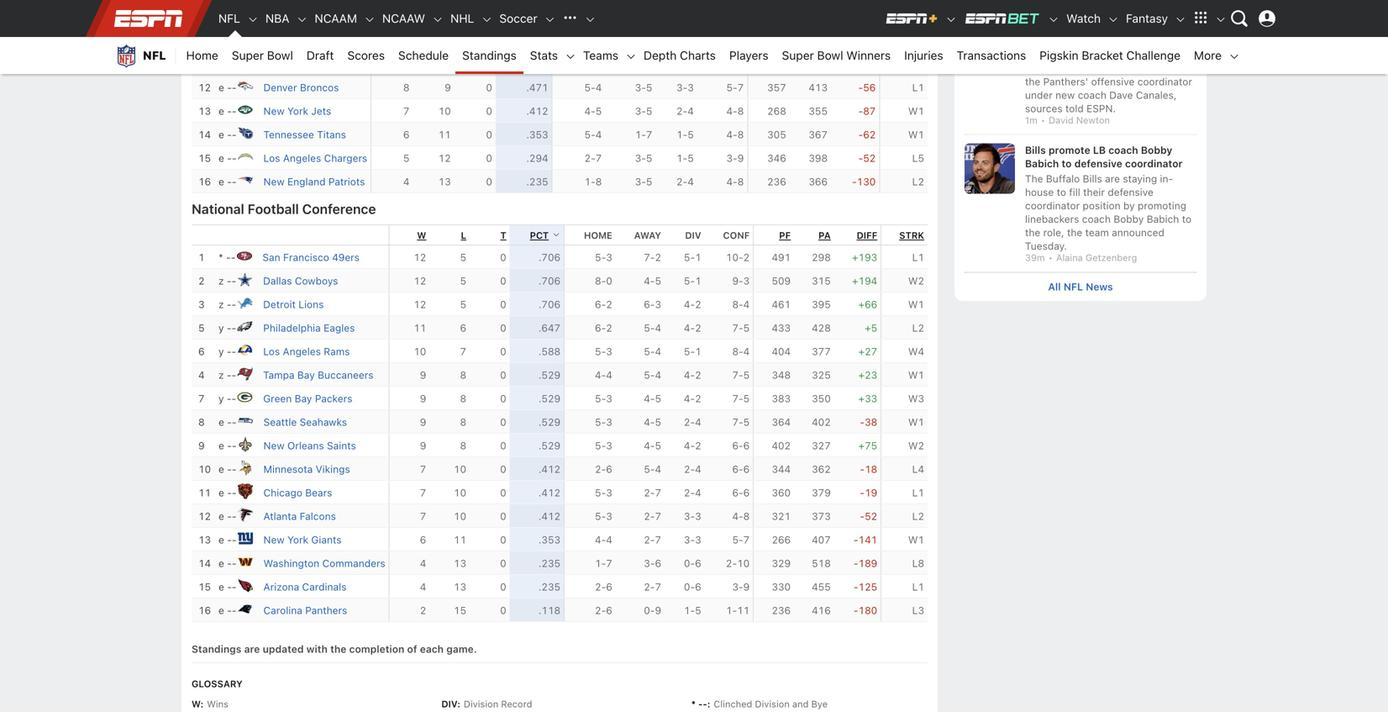 Task type: locate. For each thing, give the bounding box(es) containing it.
los angeles chargers link
[[264, 152, 368, 164]]

bay for green
[[295, 393, 312, 405]]

236 for 366
[[768, 176, 787, 188]]

2 3-5 from the top
[[635, 105, 653, 117]]

2 14 from the top
[[198, 558, 211, 569]]

2 york from the top
[[288, 534, 309, 546]]

new
[[264, 105, 285, 117], [264, 176, 285, 188], [264, 440, 285, 452], [264, 534, 285, 546]]

3-9 down 2-10
[[733, 581, 750, 593]]

0 vertical spatial 12 e --
[[198, 82, 237, 93]]

130
[[857, 176, 876, 188]]

e for atlanta falcons
[[219, 510, 224, 522]]

e -- up no "icon"
[[219, 416, 237, 428]]

super down ind image
[[232, 48, 264, 62]]

new for new york jets
[[264, 105, 285, 117]]

1 14 e -- from the top
[[198, 129, 237, 141]]

y -- up 'lar' icon
[[219, 322, 236, 334]]

11 e -- for las vegas raiders
[[198, 58, 237, 70]]

z for 3
[[219, 299, 224, 310]]

6-6 for 332
[[727, 58, 744, 70]]

4-8 for 321
[[733, 510, 750, 522]]

321
[[772, 510, 791, 522]]

1 los from the top
[[264, 152, 280, 164]]

0 vertical spatial defensive
[[1075, 158, 1123, 170]]

.706 for 5-3
[[539, 252, 561, 263]]

l1 left espn plus 'icon'
[[913, 11, 925, 23]]

2 vertical spatial .706
[[539, 299, 561, 310]]

babich up the
[[1026, 158, 1060, 170]]

colts
[[323, 35, 348, 46]]

0 vertical spatial 4-4
[[595, 369, 613, 381]]

-62
[[859, 129, 876, 141]]

1 vertical spatial 402
[[772, 440, 791, 452]]

1 vertical spatial .353
[[539, 534, 561, 546]]

0 vertical spatial *
[[219, 252, 223, 263]]

5-7 up 2-10
[[733, 534, 750, 546]]

1 vertical spatial 19
[[865, 487, 878, 499]]

4-8 up conf
[[727, 176, 744, 188]]

10 e -- for indianapolis colts
[[198, 35, 237, 46]]

4 new from the top
[[264, 534, 285, 546]]

3-9 left 346
[[727, 152, 744, 164]]

0 vertical spatial coach
[[1078, 89, 1107, 101]]

y -- up the tb icon
[[219, 346, 236, 357]]

7-5 for 348
[[733, 369, 750, 381]]

1 new from the top
[[264, 105, 285, 117]]

9 e from the top
[[219, 416, 224, 428]]

16 e -- up national
[[198, 176, 237, 188]]

bobby up in-
[[1142, 144, 1173, 156]]

15 e -- for los angeles chargers
[[198, 152, 237, 164]]

0 for 315
[[500, 275, 507, 287]]

2 e from the top
[[219, 35, 224, 46]]

1 vertical spatial .706
[[539, 275, 561, 287]]

e left the lac "image"
[[219, 152, 224, 164]]

1 vertical spatial bills
[[1083, 173, 1103, 185]]

-52 up 141
[[860, 510, 878, 522]]

angeles down philadelphia eagles at the top left of page
[[283, 346, 321, 357]]

-52 for 398
[[859, 152, 876, 164]]

1 y -- from the top
[[219, 322, 236, 334]]

1 left '10-'
[[695, 252, 702, 263]]

w1 down espn+ image
[[909, 58, 925, 70]]

san
[[263, 252, 280, 263]]

with up the under
[[1026, 62, 1046, 74]]

nfl left nfl image
[[219, 11, 240, 25]]

1 vertical spatial 10 e --
[[198, 463, 237, 475]]

fantasy
[[1127, 11, 1169, 25]]

are down the bills promote lb coach bobby babich to defensive coordinator element
[[1106, 173, 1121, 185]]

ari image
[[237, 577, 254, 594]]

vikings
[[316, 463, 350, 475]]

z for 4
[[219, 369, 224, 381]]

2 4-4 from the top
[[595, 534, 613, 546]]

angeles down tennessee titans
[[283, 152, 321, 164]]

0 for 413
[[486, 82, 493, 93]]

4 3-5 from the top
[[635, 176, 653, 188]]

nfl inside global navigation element
[[219, 11, 240, 25]]

e left ari icon
[[219, 581, 224, 593]]

0- for 6
[[684, 558, 695, 569]]

1 4-4 from the top
[[595, 369, 613, 381]]

0 vertical spatial 0-6
[[684, 558, 702, 569]]

0 vertical spatial 13 e --
[[198, 105, 237, 117]]

w2 for +194
[[909, 275, 925, 287]]

z -- for 2
[[219, 275, 236, 287]]

2 vertical spatial 1-5
[[684, 605, 702, 616]]

2 vertical spatial 5-1
[[684, 346, 702, 357]]

nhl image
[[481, 14, 493, 25]]

stats image
[[565, 51, 577, 62]]

new
[[1056, 89, 1076, 101]]

0 vertical spatial nfl
[[219, 11, 240, 25]]

bills promote lb coach bobby babich to defensive coordinator image
[[965, 144, 1016, 194]]

1 vertical spatial york
[[288, 534, 309, 546]]

0 vertical spatial 5-1
[[684, 252, 702, 263]]

y left 'lar' icon
[[219, 346, 224, 357]]

-87
[[859, 105, 876, 117]]

2 0-6 from the top
[[684, 581, 702, 593]]

l1 for 415
[[913, 35, 925, 46]]

0 vertical spatial los
[[264, 152, 280, 164]]

6-6 left the '327'
[[733, 440, 750, 452]]

e left nyg icon
[[219, 534, 224, 546]]

the buffalo bills are staying in-house to fill their defensive coordinator position by promoting linebackers coach bobby babich to the role, the team announced tuesday. element
[[1026, 170, 1197, 253]]

2 y -- from the top
[[219, 346, 236, 357]]

2 y from the top
[[219, 346, 224, 357]]

7-5 up players
[[727, 35, 744, 46]]

1 vertical spatial 0-6
[[684, 581, 702, 593]]

14 for tennessee titans
[[198, 129, 211, 141]]

l2 up w4
[[913, 322, 925, 334]]

1 horizontal spatial w
[[417, 230, 427, 241]]

are inside bills promote lb coach bobby babich to defensive coordinator the buffalo bills are staying in- house to fill their defensive coordinator position by promoting linebackers coach bobby babich to the role, the team announced tuesday.
[[1106, 173, 1121, 185]]

4-8 for 268
[[727, 105, 744, 117]]

receivers
[[1145, 49, 1188, 61]]

0 vertical spatial 5-7
[[727, 82, 744, 93]]

the up tuesday.
[[1026, 227, 1041, 239]]

0 horizontal spatial are
[[244, 643, 260, 655]]

3 l2 from the top
[[913, 510, 925, 522]]

19
[[864, 35, 876, 46], [865, 487, 878, 499]]

1 vertical spatial 52
[[865, 510, 878, 522]]

2 horizontal spatial nfl
[[1064, 281, 1084, 292]]

19 up winners
[[864, 35, 876, 46]]

17 e from the top
[[219, 605, 224, 616]]

y for 7
[[219, 393, 224, 405]]

w : wins
[[192, 699, 229, 710]]

2 .706 from the top
[[539, 275, 561, 287]]

4
[[596, 82, 602, 93], [688, 105, 694, 117], [596, 129, 602, 141], [403, 176, 410, 188], [688, 176, 694, 188], [744, 299, 750, 310], [655, 322, 662, 334], [655, 346, 662, 357], [744, 346, 750, 357], [198, 369, 205, 381], [606, 369, 613, 381], [655, 369, 662, 381], [695, 416, 702, 428], [655, 463, 662, 475], [695, 463, 702, 475], [695, 487, 702, 499], [606, 534, 613, 546], [420, 558, 427, 569], [420, 581, 427, 593]]

0 vertical spatial 3-9
[[727, 152, 744, 164]]

2 w1 from the top
[[909, 105, 925, 117]]

w2 up l4
[[909, 440, 925, 452]]

2 6-2 from the top
[[595, 322, 613, 334]]

w1 for +23
[[909, 369, 925, 381]]

6
[[646, 58, 653, 70], [738, 58, 744, 70], [403, 129, 410, 141], [460, 322, 467, 334], [198, 346, 205, 357], [744, 440, 750, 452], [606, 463, 613, 475], [744, 463, 750, 475], [744, 487, 750, 499], [420, 534, 427, 546], [655, 558, 662, 569], [695, 558, 702, 569], [606, 581, 613, 593], [695, 581, 702, 593], [606, 605, 613, 616]]

0 horizontal spatial :
[[200, 699, 204, 710]]

2 10 e -- from the top
[[198, 463, 237, 475]]

2 16 from the top
[[198, 605, 211, 616]]

6-3 down 7-2
[[644, 299, 662, 310]]

1 vertical spatial -52
[[860, 510, 878, 522]]

.235 for 1-8
[[527, 176, 549, 188]]

0 for 367
[[486, 129, 493, 141]]

.471 for 6-3
[[527, 58, 549, 70]]

1 horizontal spatial bowl
[[818, 48, 844, 62]]

0 for 455
[[500, 581, 507, 593]]

falcons
[[300, 510, 336, 522]]

39m
[[1026, 252, 1046, 263]]

38
[[865, 416, 878, 428]]

pa link
[[819, 230, 831, 241]]

7- for 383
[[733, 393, 744, 405]]

coach right lb
[[1109, 144, 1139, 156]]

2 z from the top
[[219, 299, 224, 310]]

0 horizontal spatial brad
[[1026, 49, 1048, 61]]

11
[[198, 58, 211, 70], [439, 129, 451, 141], [414, 322, 427, 334], [198, 487, 211, 499], [454, 534, 467, 546], [737, 605, 750, 616]]

1 york from the top
[[288, 105, 309, 117]]

15 e -- up ne icon
[[198, 152, 237, 164]]

0 horizontal spatial standings
[[192, 643, 242, 655]]

new down atlanta
[[264, 534, 285, 546]]

with
[[1026, 62, 1046, 74], [307, 643, 328, 655]]

5-4 for 5-3
[[644, 346, 662, 357]]

1 l1 from the top
[[913, 11, 925, 23]]

0 for 366
[[486, 176, 493, 188]]

1 0-6 from the top
[[684, 558, 702, 569]]

5-1 for 2
[[684, 252, 702, 263]]

1 vertical spatial e --
[[219, 416, 237, 428]]

5-7 for 357
[[727, 82, 744, 93]]

2 vertical spatial 8-
[[733, 346, 744, 357]]

1 : from the left
[[200, 699, 204, 710]]

509
[[772, 275, 791, 287]]

coordinator inside sources: brad idzik to be panthers oc but won't call plays brad idzik, who coached receivers with the bucs last season, will be the panthers' offensive coordinator under new coach dave canales, sources told espn.
[[1138, 76, 1193, 87]]

3 z -- from the top
[[219, 369, 236, 381]]

0 horizontal spatial bills
[[1026, 144, 1047, 156]]

0 vertical spatial 15
[[198, 152, 211, 164]]

6-2 for 6-3
[[595, 299, 613, 310]]

pigskin bracket challenge
[[1040, 48, 1181, 62]]

1 vertical spatial 5-7
[[733, 534, 750, 546]]

z -- for 4
[[219, 369, 236, 381]]

0 vertical spatial brad
[[1072, 20, 1095, 32]]

14 e from the top
[[219, 534, 224, 546]]

jets
[[311, 105, 331, 117]]

w1 for -141
[[909, 534, 925, 546]]

16 for new england patriots
[[198, 176, 211, 188]]

4-2 for 433
[[684, 322, 702, 334]]

ncaam image
[[364, 14, 376, 25]]

1 3-5 from the top
[[635, 82, 653, 93]]

2-7 for 3-
[[644, 581, 662, 593]]

5-3 for 491
[[595, 252, 613, 263]]

6 w1 from the top
[[909, 416, 925, 428]]

0 vertical spatial .706
[[539, 252, 561, 263]]

3 l1 from the top
[[913, 82, 925, 93]]

5-1 for 4
[[684, 346, 702, 357]]

alaina getzenberg
[[1057, 252, 1138, 263]]

236
[[768, 176, 787, 188], [772, 605, 791, 616]]

philadelphia
[[263, 322, 321, 334]]

of
[[407, 643, 417, 655]]

bowl down indianapolis
[[267, 48, 293, 62]]

e right home
[[219, 58, 224, 70]]

indianapolis
[[264, 35, 320, 46]]

11 e -- up den image
[[198, 58, 237, 70]]

0 vertical spatial 14 e --
[[198, 129, 237, 141]]

promote
[[1049, 144, 1091, 156]]

0 vertical spatial -19
[[859, 35, 876, 46]]

2-4 for 364
[[684, 416, 702, 428]]

1 w1 from the top
[[909, 58, 925, 70]]

espn.
[[1087, 103, 1117, 114]]

denver broncos
[[264, 82, 339, 93]]

8- left 404
[[733, 346, 744, 357]]

york down atlanta falcons link
[[288, 534, 309, 546]]

0 for 398
[[486, 152, 493, 164]]

2 5-1 from the top
[[684, 275, 702, 287]]

7- down "away"
[[644, 252, 655, 263]]

ne image
[[237, 172, 254, 188]]

1 bowl from the left
[[267, 48, 293, 62]]

1 horizontal spatial 6-3
[[644, 299, 662, 310]]

3-3 for 321
[[684, 510, 702, 522]]

brad down oc
[[1026, 49, 1048, 61]]

.471 down stats link
[[527, 82, 549, 93]]

espn bet image up oc
[[964, 12, 1042, 25]]

list
[[965, 0, 1197, 263]]

1 .471 from the top
[[527, 58, 549, 70]]

2
[[688, 58, 694, 70], [655, 252, 662, 263], [744, 252, 750, 263], [198, 275, 205, 287], [606, 299, 613, 310], [695, 299, 702, 310], [606, 322, 613, 334], [695, 322, 702, 334], [695, 369, 702, 381], [695, 393, 702, 405], [695, 440, 702, 452], [420, 605, 427, 616]]

2 super from the left
[[782, 48, 815, 62]]

0 vertical spatial -52
[[859, 152, 876, 164]]

16 e from the top
[[219, 581, 224, 593]]

3-9
[[727, 152, 744, 164], [733, 581, 750, 593]]

8 e from the top
[[219, 176, 224, 188]]

10 e -- for minnesota vikings
[[198, 463, 237, 475]]

dal image
[[236, 271, 253, 288]]

0 vertical spatial 8-4
[[733, 299, 750, 310]]

* --
[[219, 252, 236, 263]]

jaguars
[[324, 11, 362, 23]]

0 horizontal spatial *
[[219, 252, 223, 263]]

york left jets
[[288, 105, 309, 117]]

16 e -- for new england patriots
[[198, 176, 237, 188]]

coordinator up linebackers
[[1026, 200, 1081, 212]]

los right the lac "image"
[[264, 152, 280, 164]]

gb image
[[236, 389, 253, 405]]

236 down 346
[[768, 176, 787, 188]]

t link
[[501, 230, 507, 241]]

indianapolis colts link
[[264, 35, 348, 46]]

1 y from the top
[[219, 322, 224, 334]]

standings link
[[456, 37, 524, 74]]

4 w1 from the top
[[909, 299, 925, 310]]

espn plus image
[[946, 14, 958, 25]]

4-4 for 5-4
[[595, 369, 613, 381]]

1 vertical spatial z --
[[219, 299, 236, 310]]

y left gb icon
[[219, 393, 224, 405]]

325
[[812, 369, 831, 381]]

york
[[288, 105, 309, 117], [288, 534, 309, 546]]

1 z -- from the top
[[219, 275, 236, 287]]

13 e from the top
[[219, 510, 224, 522]]

1-5 for 0-9
[[684, 605, 702, 616]]

0 vertical spatial 19
[[864, 35, 876, 46]]

l2 down l4
[[913, 510, 925, 522]]

with inside sources: brad idzik to be panthers oc but won't call plays brad idzik, who coached receivers with the bucs last season, will be the panthers' offensive coordinator under new coach dave canales, sources told espn.
[[1026, 62, 1046, 74]]

1 w2 from the top
[[909, 275, 925, 287]]

2 vertical spatial e --
[[219, 440, 237, 452]]

bills up their on the right
[[1083, 173, 1103, 185]]

super bowl winners
[[782, 48, 891, 62]]

7- for 433
[[733, 322, 744, 334]]

y -- down the tb icon
[[219, 393, 236, 405]]

2 l2 from the top
[[913, 322, 925, 334]]

e left sea icon
[[219, 416, 224, 428]]

panthers down cardinals
[[305, 605, 347, 616]]

1 horizontal spatial espn bet image
[[1049, 14, 1060, 25]]

3 y -- from the top
[[219, 393, 236, 405]]

.471
[[527, 58, 549, 70], [527, 82, 549, 93]]

2 16 e -- from the top
[[198, 605, 237, 616]]

1 14 from the top
[[198, 129, 211, 141]]

1 left * --
[[198, 252, 205, 263]]

nyg image
[[237, 530, 254, 547]]

be up plays
[[1137, 20, 1150, 32]]

e for denver broncos
[[219, 82, 224, 93]]

0 vertical spatial 8-
[[595, 275, 606, 287]]

1 vertical spatial be
[[1171, 62, 1183, 74]]

1 vertical spatial panthers
[[305, 605, 347, 616]]

buccaneers
[[318, 369, 374, 381]]

2 division from the left
[[755, 699, 790, 710]]

nyj image
[[237, 101, 254, 118]]

1 vertical spatial w2
[[909, 440, 925, 452]]

1 vertical spatial defensive
[[1108, 186, 1154, 198]]

2 l1 from the top
[[913, 35, 925, 46]]

362
[[812, 463, 831, 475]]

l1 for 413
[[913, 82, 925, 93]]

arizona cardinals
[[264, 581, 347, 593]]

3
[[646, 35, 653, 46], [688, 35, 694, 46], [596, 58, 602, 70], [688, 82, 694, 93], [606, 252, 613, 263], [744, 275, 750, 287], [198, 299, 205, 310], [655, 299, 662, 310], [606, 346, 613, 357], [606, 393, 613, 405], [606, 416, 613, 428], [606, 440, 613, 452], [606, 487, 613, 499], [606, 510, 613, 522], [695, 510, 702, 522], [695, 534, 702, 546]]

19 down 18
[[865, 487, 878, 499]]

espn bet image up but
[[1049, 14, 1060, 25]]

4-8 for 305
[[727, 129, 744, 141]]

0 vertical spatial coordinator
[[1138, 76, 1193, 87]]

1 horizontal spatial division
[[755, 699, 790, 710]]

4 l1 from the top
[[913, 252, 925, 263]]

5-
[[635, 35, 646, 46], [585, 82, 596, 93], [727, 82, 738, 93], [585, 129, 596, 141], [595, 252, 606, 263], [684, 252, 695, 263], [684, 275, 695, 287], [644, 322, 655, 334], [595, 346, 606, 357], [644, 346, 655, 357], [684, 346, 695, 357], [644, 369, 655, 381], [595, 393, 606, 405], [595, 416, 606, 428], [595, 440, 606, 452], [644, 463, 655, 475], [595, 487, 606, 499], [595, 510, 606, 522], [733, 534, 744, 546]]

1 vertical spatial 4-4
[[595, 534, 613, 546]]

each
[[420, 643, 444, 655]]

the
[[1048, 62, 1064, 74], [1026, 76, 1041, 87], [1026, 227, 1041, 239], [1068, 227, 1083, 239], [331, 643, 347, 655]]

w3
[[909, 393, 925, 405]]

2 14 e -- from the top
[[198, 558, 237, 569]]

3 e -- from the top
[[219, 440, 237, 452]]

l1 up injuries at right
[[913, 35, 925, 46]]

12 e from the top
[[219, 487, 224, 499]]

brad up won't
[[1072, 20, 1095, 32]]

1 vertical spatial 1-5
[[677, 152, 694, 164]]

1 e from the top
[[219, 11, 224, 23]]

14 left ten image
[[198, 129, 211, 141]]

z -- for 3
[[219, 299, 236, 310]]

division left "record"
[[464, 699, 499, 710]]

sources: brad idzik to be panthers oc but won't call plays brad idzik, who coached receivers with the bucs last season, will be the panthers' offensive coordinator under new coach dave canales, sources told espn.
[[1026, 20, 1196, 114]]

0 horizontal spatial be
[[1137, 20, 1150, 32]]

football
[[248, 201, 299, 217]]

8-4 down 9-3
[[733, 299, 750, 310]]

1 vertical spatial 6-2
[[595, 322, 613, 334]]

10 e -- up home
[[198, 35, 237, 46]]

3 y from the top
[[219, 393, 224, 405]]

2 vertical spatial l2
[[913, 510, 925, 522]]

y -- for 7
[[219, 393, 236, 405]]

-189
[[854, 558, 878, 569]]

lv image
[[237, 54, 254, 71]]

1 vertical spatial 15 e --
[[198, 581, 237, 593]]

car image
[[237, 600, 254, 617]]

8-4 for 461
[[733, 299, 750, 310]]

0 vertical spatial e --
[[219, 11, 237, 23]]

0 for 395
[[500, 299, 507, 310]]

e left the jax icon
[[219, 11, 224, 23]]

atlanta
[[264, 510, 297, 522]]

y left phi image
[[219, 322, 224, 334]]

los angeles chargers
[[264, 152, 368, 164]]

e -- for new
[[219, 440, 237, 452]]

.529
[[527, 11, 549, 23], [527, 35, 549, 46], [539, 369, 561, 381], [539, 393, 561, 405], [539, 416, 561, 428], [539, 440, 561, 452]]

3-3
[[677, 35, 694, 46], [677, 82, 694, 93], [684, 510, 702, 522], [684, 534, 702, 546]]

3 z from the top
[[219, 369, 224, 381]]

1 vertical spatial brad
[[1026, 49, 1048, 61]]

0 vertical spatial 14
[[198, 129, 211, 141]]

* left the sf image
[[219, 252, 223, 263]]

2-7 for 4-
[[644, 510, 662, 522]]

0 horizontal spatial super
[[232, 48, 264, 62]]

sf image
[[236, 247, 253, 264]]

tb image
[[236, 365, 253, 382]]

0 vertical spatial panthers
[[1152, 20, 1196, 32]]

.412 for 344
[[539, 463, 561, 475]]

3 3-5 from the top
[[635, 152, 653, 164]]

w left l in the top of the page
[[417, 230, 427, 241]]

2 new from the top
[[264, 176, 285, 188]]

to down promoting
[[1183, 213, 1192, 225]]

1 16 e -- from the top
[[198, 176, 237, 188]]

1 13 e -- from the top
[[198, 105, 237, 117]]

z left dal image
[[219, 275, 224, 287]]

.471 for 5-4
[[527, 82, 549, 93]]

52 for 398
[[864, 152, 876, 164]]

super for super bowl winners
[[782, 48, 815, 62]]

e -- up min icon
[[219, 440, 237, 452]]

bowl down "415"
[[818, 48, 844, 62]]

8- down home
[[595, 275, 606, 287]]

1 left 404
[[695, 346, 702, 357]]

0 vertical spatial .353
[[527, 129, 549, 141]]

330
[[772, 581, 791, 593]]

1 15 e -- from the top
[[198, 152, 237, 164]]

8-4 for 404
[[733, 346, 750, 357]]

e for washington commanders
[[219, 558, 224, 569]]

z left the tb icon
[[219, 369, 224, 381]]

standings down nhl icon
[[462, 48, 517, 62]]

3 e from the top
[[219, 58, 224, 70]]

new york giants
[[264, 534, 342, 546]]

conf
[[723, 230, 750, 241]]

2 e -- from the top
[[219, 416, 237, 428]]

0 vertical spatial 10 e --
[[198, 35, 237, 46]]

saints
[[327, 440, 356, 452]]

3 new from the top
[[264, 440, 285, 452]]

1 5-1 from the top
[[684, 252, 702, 263]]

433
[[772, 322, 791, 334]]

1 10 e -- from the top
[[198, 35, 237, 46]]

1 l2 from the top
[[913, 176, 925, 188]]

w2
[[909, 275, 925, 287], [909, 440, 925, 452]]

e -- left nfl image
[[219, 11, 237, 23]]

e left car "icon" at bottom
[[219, 605, 224, 616]]

0 vertical spatial babich
[[1026, 158, 1060, 170]]

7-5 left 383
[[733, 393, 750, 405]]

told
[[1066, 103, 1084, 114]]

+5
[[865, 322, 878, 334]]

division left and
[[755, 699, 790, 710]]

.471 left stats icon
[[527, 58, 549, 70]]

los up the tampa on the left
[[263, 346, 280, 357]]

div left conf
[[685, 230, 702, 241]]

nhl
[[451, 11, 474, 25]]

7- left 364
[[733, 416, 744, 428]]

los for los angeles chargers
[[264, 152, 280, 164]]

0 vertical spatial angeles
[[283, 152, 321, 164]]

2 los from the top
[[263, 346, 280, 357]]

16 up national
[[198, 176, 211, 188]]

3 w1 from the top
[[909, 129, 925, 141]]

espn bet image
[[964, 12, 1042, 25], [1049, 14, 1060, 25]]

1 angeles from the top
[[283, 152, 321, 164]]

7- left 383
[[733, 393, 744, 405]]

1 vertical spatial 15
[[198, 581, 211, 593]]

panthers inside sources: brad idzik to be panthers oc but won't call plays brad idzik, who coached receivers with the bucs last season, will be the panthers' offensive coordinator under new coach dave canales, sources told espn.
[[1152, 20, 1196, 32]]

new down seattle
[[264, 440, 285, 452]]

coach inside sources: brad idzik to be panthers oc but won't call plays brad idzik, who coached receivers with the bucs last season, will be the panthers' offensive coordinator under new coach dave canales, sources told espn.
[[1078, 89, 1107, 101]]

l1 down the l8
[[913, 581, 925, 593]]

1 8-4 from the top
[[733, 299, 750, 310]]

1 vertical spatial *
[[692, 699, 696, 710]]

sources
[[1026, 103, 1063, 114]]

standings for standings are updated with the completion of each game.
[[192, 643, 242, 655]]

1 vertical spatial are
[[244, 643, 260, 655]]

3-9 for 330
[[733, 581, 750, 593]]

w1 down w3
[[909, 416, 925, 428]]

11 e from the top
[[219, 463, 224, 475]]

0 vertical spatial 15 e --
[[198, 152, 237, 164]]

2 : from the left
[[458, 699, 461, 710]]

7- up players
[[727, 35, 738, 46]]

2 .471 from the top
[[527, 82, 549, 93]]

0 vertical spatial 6-2
[[595, 299, 613, 310]]

super
[[232, 48, 264, 62], [782, 48, 815, 62]]

:
[[200, 699, 204, 710], [458, 699, 461, 710], [708, 699, 711, 710]]

0 vertical spatial .235
[[527, 176, 549, 188]]

0 vertical spatial 6-3
[[585, 58, 602, 70]]

more espn image
[[1189, 6, 1214, 31]]

6 l1 from the top
[[913, 581, 925, 593]]

2 12 e -- from the top
[[198, 510, 237, 522]]

all nfl news
[[1049, 281, 1114, 292]]

1 for 7-2
[[695, 252, 702, 263]]

8- down 9-
[[733, 299, 744, 310]]

dave
[[1110, 89, 1134, 101]]

0 vertical spatial w
[[417, 230, 427, 241]]

patriots
[[329, 176, 365, 188]]

e -- for seattle
[[219, 416, 237, 428]]

2 angeles from the top
[[283, 346, 321, 357]]

: left wins
[[200, 699, 204, 710]]

1 horizontal spatial div
[[685, 230, 702, 241]]

1 vertical spatial y --
[[219, 346, 236, 357]]

y for 6
[[219, 346, 224, 357]]

2 15 e -- from the top
[[198, 581, 237, 593]]

6 e from the top
[[219, 129, 224, 141]]

2 bowl from the left
[[818, 48, 844, 62]]

0 vertical spatial are
[[1106, 173, 1121, 185]]

standings
[[462, 48, 517, 62], [192, 643, 242, 655]]

w1 up w4
[[909, 299, 925, 310]]

new up the football
[[264, 176, 285, 188]]

0 vertical spatial z
[[219, 275, 224, 287]]

2 horizontal spatial :
[[708, 699, 711, 710]]

5-3 for 404
[[595, 346, 613, 357]]

the up the under
[[1026, 76, 1041, 87]]

ncaaw
[[383, 11, 425, 25]]

.706 for 6-2
[[539, 299, 561, 310]]

pigskin
[[1040, 48, 1079, 62]]

15 e from the top
[[219, 558, 224, 569]]

1 super from the left
[[232, 48, 264, 62]]

11 e -- for chicago bears
[[198, 487, 237, 499]]

sources: brad idzik to be panthers oc but won't call plays element
[[1026, 19, 1197, 46]]

2 z -- from the top
[[219, 299, 236, 310]]

.235 for 1-7
[[539, 558, 561, 569]]

5 l1 from the top
[[913, 487, 925, 499]]

super for super bowl
[[232, 48, 264, 62]]

1 .706 from the top
[[539, 252, 561, 263]]

0 vertical spatial york
[[288, 105, 309, 117]]

plays
[[1113, 34, 1139, 45]]

nba link
[[259, 0, 296, 37]]

coordinator
[[1138, 76, 1193, 87], [1126, 158, 1183, 170], [1026, 200, 1081, 212]]

new york giants link
[[264, 534, 342, 546]]

15 left the lac "image"
[[198, 152, 211, 164]]

1 for 4-5
[[695, 275, 702, 287]]

1-5
[[677, 129, 694, 141], [677, 152, 694, 164], [684, 605, 702, 616]]

2 w2 from the top
[[909, 440, 925, 452]]

sources:
[[1026, 20, 1069, 32]]

e for new york jets
[[219, 105, 224, 117]]

nfl link left home link
[[106, 37, 176, 74]]

w1 for -38
[[909, 416, 925, 428]]

1 16 from the top
[[198, 176, 211, 188]]

the down pigskin
[[1048, 62, 1064, 74]]

1 horizontal spatial standings
[[462, 48, 517, 62]]

3 .706 from the top
[[539, 299, 561, 310]]

packers
[[315, 393, 353, 405]]

0 horizontal spatial div
[[442, 699, 458, 710]]

7 e from the top
[[219, 152, 224, 164]]

bills promote lb coach bobby babich to defensive coordinator element
[[1026, 144, 1197, 170]]

16 e -- down ari icon
[[198, 605, 237, 616]]

5-1 for 5
[[684, 275, 702, 287]]

1 z from the top
[[219, 275, 224, 287]]

1 11 e -- from the top
[[198, 58, 237, 70]]

1 vertical spatial .471
[[527, 82, 549, 93]]

5 w1 from the top
[[909, 369, 925, 381]]

1 vertical spatial 1-7
[[595, 558, 613, 569]]

1 e -- from the top
[[219, 11, 237, 23]]

5 e from the top
[[219, 105, 224, 117]]

nfl right all
[[1064, 281, 1084, 292]]

7 w1 from the top
[[909, 534, 925, 546]]

oc
[[1026, 34, 1041, 45]]



Task type: describe. For each thing, give the bounding box(es) containing it.
tampa bay buccaneers
[[263, 369, 374, 381]]

.412 for 360
[[539, 487, 561, 499]]

nfl image
[[247, 14, 259, 25]]

1 horizontal spatial 1-7
[[635, 129, 653, 141]]

13 for 1-7
[[454, 558, 467, 569]]

ncaaw link
[[376, 0, 432, 37]]

wsh image
[[237, 553, 254, 570]]

10 e from the top
[[219, 440, 224, 452]]

5-4 for 2-6
[[644, 463, 662, 475]]

1 horizontal spatial brad
[[1072, 20, 1095, 32]]

det image
[[236, 294, 253, 311]]

l1 for 379
[[913, 487, 925, 499]]

* for * --
[[219, 252, 223, 263]]

new for new england patriots
[[264, 176, 285, 188]]

giants
[[311, 534, 342, 546]]

-130
[[853, 176, 876, 188]]

den image
[[237, 78, 254, 94]]

to down promote
[[1062, 158, 1072, 170]]

* for * -- : clinched division and bye
[[692, 699, 696, 710]]

1 vertical spatial babich
[[1147, 213, 1180, 225]]

0-6 for 2-7
[[684, 581, 702, 593]]

7-5 for 396
[[727, 35, 744, 46]]

3-5 for 8
[[635, 176, 653, 188]]

0 for 377
[[500, 346, 507, 357]]

1 vertical spatial coordinator
[[1126, 158, 1183, 170]]

canales,
[[1137, 89, 1177, 101]]

schedule
[[399, 48, 449, 62]]

.529 for 396
[[527, 35, 549, 46]]

philadelphia eagles link
[[263, 322, 355, 334]]

0- for 7
[[684, 581, 695, 593]]

the right role, on the right of page
[[1068, 227, 1083, 239]]

14 e -- for tennessee titans
[[198, 129, 237, 141]]

e for chicago bears
[[219, 487, 224, 499]]

6-6 for 360
[[733, 487, 750, 499]]

2-7 for 5-
[[644, 534, 662, 546]]

watch image
[[1108, 14, 1120, 25]]

+75
[[859, 440, 878, 452]]

180
[[859, 605, 878, 616]]

by
[[1124, 200, 1136, 212]]

0 for 373
[[500, 510, 507, 522]]

2 vertical spatial nfl
[[1064, 281, 1084, 292]]

more espn image
[[1216, 14, 1227, 25]]

364
[[772, 416, 791, 428]]

15 e -- for arizona cardinals
[[198, 581, 237, 593]]

y -- for 6
[[219, 346, 236, 357]]

soccer
[[500, 11, 538, 25]]

teams image
[[626, 51, 637, 62]]

scores link
[[341, 37, 392, 74]]

pct
[[530, 230, 549, 241]]

soccer image
[[544, 14, 556, 25]]

2-4 for 360
[[684, 487, 702, 499]]

3-6
[[644, 558, 662, 569]]

new england patriots link
[[264, 176, 365, 188]]

315
[[812, 275, 831, 287]]

3-3 for 266
[[684, 534, 702, 546]]

all
[[1049, 281, 1062, 292]]

los angeles rams
[[263, 346, 350, 357]]

fantasy link
[[1120, 0, 1175, 37]]

pf
[[780, 230, 791, 241]]

0 vertical spatial 402
[[812, 416, 831, 428]]

5-3 for 383
[[595, 393, 613, 405]]

13 for 1-8
[[439, 176, 451, 188]]

1 division from the left
[[464, 699, 499, 710]]

updated
[[263, 643, 304, 655]]

0 for 415
[[486, 35, 493, 46]]

season,
[[1113, 62, 1150, 74]]

-19 for 379
[[860, 487, 878, 499]]

-52 for 373
[[860, 510, 878, 522]]

house
[[1026, 186, 1055, 198]]

0 horizontal spatial 1-7
[[595, 558, 613, 569]]

l1 for 455
[[913, 581, 925, 593]]

under
[[1026, 89, 1053, 101]]

1 horizontal spatial be
[[1171, 62, 1183, 74]]

min image
[[237, 459, 254, 476]]

-180
[[854, 605, 878, 616]]

bowl for super bowl winners
[[818, 48, 844, 62]]

4-2 for 461
[[684, 299, 702, 310]]

coached
[[1101, 49, 1142, 61]]

4-2 for 348
[[684, 369, 702, 381]]

5-7 for 266
[[733, 534, 750, 546]]

lions
[[299, 299, 324, 310]]

ncaaw image
[[432, 14, 444, 25]]

3 : from the left
[[708, 699, 711, 710]]

arizona cardinals link
[[264, 581, 347, 593]]

brad idzik, who coached receivers with the bucs last season, will be the panthers' offensive coordinator under new coach dave canales, sources told espn. element
[[1026, 46, 1197, 115]]

1 vertical spatial coach
[[1109, 144, 1139, 156]]

players
[[730, 48, 769, 62]]

19 for 415
[[864, 35, 876, 46]]

141
[[859, 534, 878, 546]]

e for indianapolis colts
[[219, 35, 224, 46]]

atl image
[[237, 506, 254, 523]]

super bowl winners link
[[776, 37, 898, 74]]

416
[[812, 605, 831, 616]]

team
[[1086, 227, 1110, 239]]

9-
[[733, 275, 744, 287]]

all nfl news link
[[1049, 281, 1114, 293]]

357
[[768, 82, 787, 93]]

atlanta falcons
[[264, 510, 336, 522]]

lar image
[[236, 342, 253, 358]]

3-3 for 396
[[677, 35, 694, 46]]

w1 for +66
[[909, 299, 925, 310]]

2 vertical spatial coach
[[1083, 213, 1111, 225]]

the left completion
[[331, 643, 347, 655]]

detroit
[[263, 299, 296, 310]]

367
[[809, 129, 828, 141]]

6-6 for 402
[[733, 440, 750, 452]]

y for 5
[[219, 322, 224, 334]]

nba image
[[296, 14, 308, 25]]

depth charts
[[644, 48, 716, 62]]

0 horizontal spatial nfl link
[[106, 37, 176, 74]]

more image
[[1229, 51, 1241, 62]]

-141
[[854, 534, 878, 546]]

role,
[[1044, 227, 1065, 239]]

0 for 362
[[500, 463, 507, 475]]

3-3 for 357
[[677, 82, 694, 93]]

national football conference
[[192, 201, 376, 217]]

52 for 373
[[865, 510, 878, 522]]

more sports image
[[585, 14, 597, 25]]

promoting
[[1138, 200, 1187, 212]]

0 for 327
[[500, 440, 507, 452]]

348
[[772, 369, 791, 381]]

366
[[809, 176, 828, 188]]

who
[[1079, 49, 1099, 61]]

z for 2
[[219, 275, 224, 287]]

-125
[[854, 581, 878, 593]]

16 e -- for carolina panthers
[[198, 605, 237, 616]]

detroit lions
[[263, 299, 324, 310]]

l
[[461, 230, 467, 241]]

-19 for 415
[[859, 35, 876, 46]]

and
[[793, 699, 809, 710]]

7-5 for 383
[[733, 393, 750, 405]]

455
[[812, 581, 831, 593]]

global navigation element
[[106, 0, 1283, 37]]

carolina panthers
[[264, 605, 347, 616]]

arizona
[[264, 581, 299, 593]]

491
[[772, 252, 791, 263]]

3-5 for 4
[[635, 82, 653, 93]]

teams
[[583, 48, 619, 62]]

watch
[[1067, 11, 1101, 25]]

0 for 407
[[500, 534, 507, 546]]

0 horizontal spatial espn bet image
[[964, 12, 1042, 25]]

new orleans saints
[[264, 440, 356, 452]]

fantasy image
[[1175, 14, 1187, 25]]

york for jets
[[288, 105, 309, 117]]

.529 for 383
[[539, 393, 561, 405]]

7- for 396
[[727, 35, 738, 46]]

2 vertical spatial 15
[[454, 605, 467, 616]]

ten image
[[237, 125, 254, 141]]

watch link
[[1060, 0, 1108, 37]]

sources: brad idzik to be panthers oc but won't call plays image
[[965, 19, 1016, 70]]

nba
[[266, 11, 290, 25]]

newton
[[1077, 115, 1111, 126]]

bucs
[[1067, 62, 1090, 74]]

no image
[[237, 436, 254, 452]]

espn more sports home page image
[[558, 6, 583, 31]]

.529 for 402
[[539, 440, 561, 452]]

9-3
[[733, 275, 750, 287]]

.529 for 348
[[539, 369, 561, 381]]

2 vertical spatial 0-
[[644, 605, 655, 616]]

5-3 for 321
[[595, 510, 613, 522]]

los angeles rams link
[[263, 346, 350, 357]]

.529 for 364
[[539, 416, 561, 428]]

players link
[[723, 37, 776, 74]]

e for new england patriots
[[219, 176, 224, 188]]

div for div : division record
[[442, 699, 458, 710]]

broncos
[[300, 82, 339, 93]]

15 for arizona cardinals
[[198, 581, 211, 593]]

298
[[812, 252, 831, 263]]

0 vertical spatial bills
[[1026, 144, 1047, 156]]

york for giants
[[288, 534, 309, 546]]

w for w
[[417, 230, 427, 241]]

lac image
[[237, 148, 254, 165]]

sea image
[[237, 412, 254, 429]]

0 horizontal spatial 6-3
[[585, 58, 602, 70]]

1 vertical spatial with
[[307, 643, 328, 655]]

5-4 for 4-4
[[644, 369, 662, 381]]

l1 for 298
[[913, 252, 925, 263]]

0 horizontal spatial nfl
[[143, 48, 166, 62]]

espn+ image
[[885, 12, 939, 25]]

0 vertical spatial bobby
[[1142, 144, 1173, 156]]

1 vertical spatial bobby
[[1114, 213, 1145, 225]]

challenge
[[1127, 48, 1181, 62]]

2 vertical spatial coordinator
[[1026, 200, 1081, 212]]

2-4 for 236
[[677, 176, 694, 188]]

standings are updated with the completion of each game.
[[192, 643, 477, 655]]

home link
[[180, 37, 225, 74]]

profile management image
[[1259, 10, 1276, 27]]

18
[[865, 463, 878, 475]]

329
[[772, 558, 791, 569]]

rams
[[324, 346, 350, 357]]

+66
[[859, 299, 878, 310]]

4-8 for 236
[[727, 176, 744, 188]]

charts
[[680, 48, 716, 62]]

379
[[812, 487, 831, 499]]

ind image
[[237, 30, 254, 47]]

0 horizontal spatial 402
[[772, 440, 791, 452]]

.235 for 2-6
[[539, 581, 561, 593]]

seahawks
[[300, 416, 347, 428]]

3-5 for 5
[[635, 105, 653, 117]]

: for w
[[200, 699, 204, 710]]

draft link
[[300, 37, 341, 74]]

l8
[[913, 558, 925, 569]]

1-5 for 3-5
[[677, 152, 694, 164]]

-38
[[860, 416, 878, 428]]

7-5 for 433
[[733, 322, 750, 334]]

chi image
[[237, 483, 254, 500]]

0 horizontal spatial babich
[[1026, 158, 1060, 170]]

8- for 6-3
[[733, 299, 744, 310]]

denver
[[264, 82, 297, 93]]

tennessee titans link
[[264, 129, 346, 141]]

jax image
[[237, 7, 254, 24]]

5-3 for 360
[[595, 487, 613, 499]]

linebackers
[[1026, 213, 1080, 225]]

list containing sources: brad idzik to be panthers oc but won't call plays
[[965, 0, 1197, 263]]

in-
[[1161, 173, 1174, 185]]

e for new york giants
[[219, 534, 224, 546]]

0 horizontal spatial panthers
[[305, 605, 347, 616]]

-18
[[860, 463, 878, 475]]

dallas
[[263, 275, 292, 287]]

san francisco 49ers link
[[263, 252, 360, 263]]

13 e -- for new york jets
[[198, 105, 237, 117]]

l2 for -52
[[913, 510, 925, 522]]

to inside sources: brad idzik to be panthers oc but won't call plays brad idzik, who coached receivers with the bucs last season, will be the panthers' offensive coordinator under new coach dave canales, sources told espn.
[[1124, 20, 1134, 32]]

to left fill at the top right of page
[[1057, 186, 1067, 198]]

phi image
[[236, 318, 253, 335]]

1 horizontal spatial nfl link
[[212, 0, 247, 37]]

new york jets link
[[264, 105, 331, 117]]

strk
[[900, 230, 925, 241]]

e for las vegas raiders
[[219, 58, 224, 70]]

1 horizontal spatial bills
[[1083, 173, 1103, 185]]

l2 for +5
[[913, 322, 925, 334]]



Task type: vqa. For each thing, say whether or not it's contained in the screenshot.


